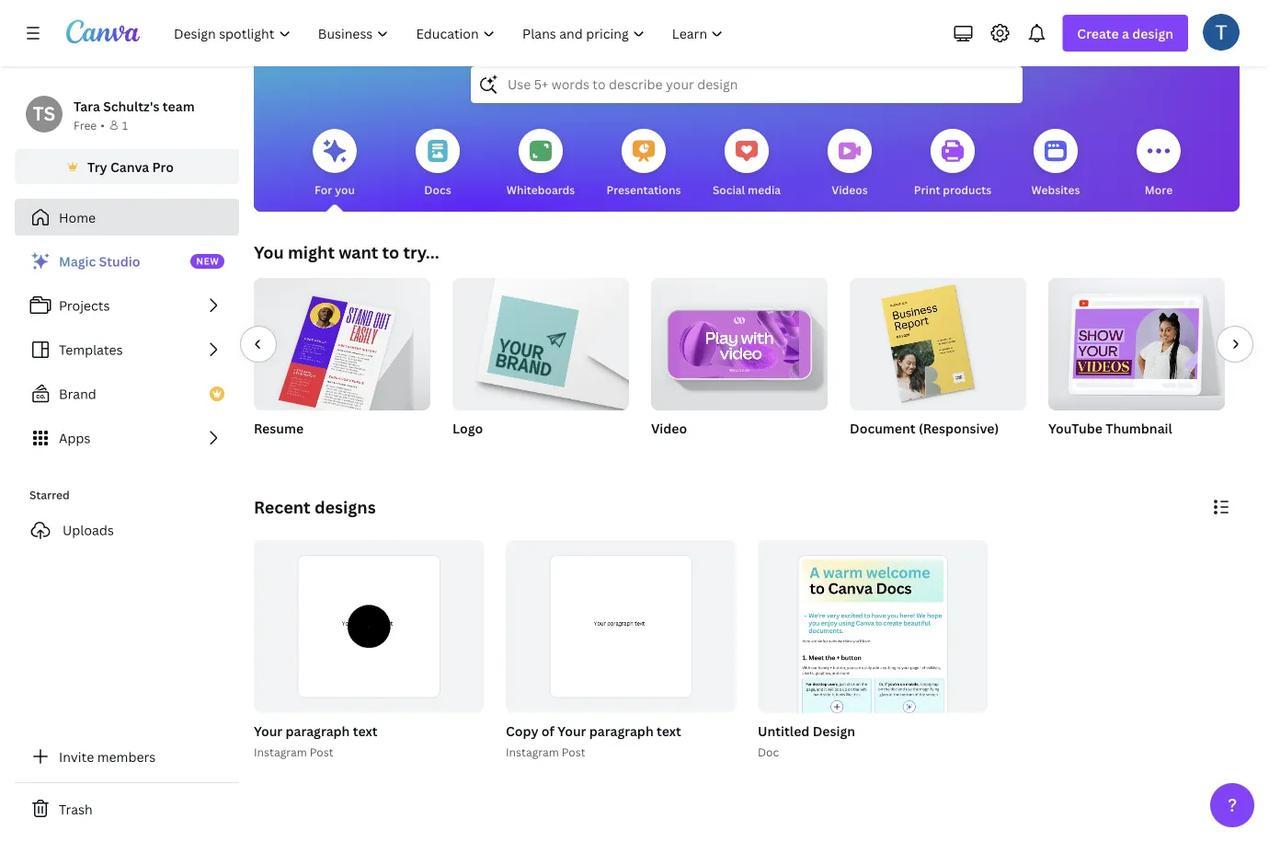 Task type: locate. For each thing, give the bounding box(es) containing it.
post
[[310, 745, 334, 760], [562, 745, 586, 760]]

apps link
[[15, 420, 239, 456]]

team
[[163, 97, 195, 115]]

instagram down your paragraph text button at the bottom left of the page
[[254, 745, 307, 760]]

2 1 of 2 from the left
[[693, 692, 724, 704]]

2 horizontal spatial 1
[[693, 692, 699, 704]]

templates
[[59, 341, 123, 358]]

1 of 2 for copy of your paragraph text
[[693, 692, 724, 704]]

1 horizontal spatial of
[[542, 723, 555, 740]]

of for your paragraph text
[[449, 692, 463, 704]]

members
[[97, 748, 156, 765]]

your
[[254, 723, 283, 740], [558, 723, 587, 740]]

youtube thumbnail group
[[1049, 271, 1226, 461]]

invite members
[[59, 748, 156, 765]]

1 text from the left
[[353, 723, 378, 740]]

2
[[466, 692, 471, 704], [718, 692, 724, 704]]

group
[[254, 271, 431, 419], [453, 271, 629, 411], [652, 271, 828, 411], [850, 271, 1027, 411], [1049, 271, 1226, 411]]

2 group from the left
[[453, 271, 629, 411]]

1 horizontal spatial text
[[657, 723, 682, 740]]

document (responsive)
[[850, 420, 1000, 437]]

post inside your paragraph text instagram post
[[310, 745, 334, 760]]

you right 'for' on the left of page
[[335, 182, 355, 197]]

2 for your paragraph text
[[466, 692, 471, 704]]

group for document (responsive)
[[850, 271, 1027, 411]]

2 instagram from the left
[[506, 745, 559, 760]]

video
[[652, 420, 688, 437]]

1
[[122, 117, 128, 133], [441, 692, 447, 704], [693, 692, 699, 704]]

4 group from the left
[[850, 271, 1027, 411]]

1 horizontal spatial you
[[684, 5, 739, 45]]

design
[[813, 723, 856, 740]]

videos button
[[828, 116, 872, 212]]

1 horizontal spatial 2
[[718, 692, 724, 704]]

of inside copy of your paragraph text instagram post
[[542, 723, 555, 740]]

0 horizontal spatial text
[[353, 723, 378, 740]]

docs
[[425, 182, 451, 197]]

projects
[[59, 297, 110, 314]]

0 vertical spatial you
[[684, 5, 739, 45]]

document
[[850, 420, 916, 437]]

copy of your paragraph text instagram post
[[506, 723, 682, 760]]

0 horizontal spatial you
[[335, 182, 355, 197]]

0 horizontal spatial 1
[[122, 117, 128, 133]]

instagram inside your paragraph text instagram post
[[254, 745, 307, 760]]

None search field
[[471, 67, 1023, 104]]

doc
[[758, 745, 780, 760]]

0 horizontal spatial of
[[449, 692, 463, 704]]

create
[[1078, 24, 1120, 42]]

top level navigation element
[[162, 15, 739, 52]]

thumbnail
[[1106, 420, 1173, 437]]

1 instagram from the left
[[254, 745, 307, 760]]

1 horizontal spatial 1 of 2
[[693, 692, 724, 704]]

1 horizontal spatial post
[[562, 745, 586, 760]]

5 group from the left
[[1049, 271, 1226, 411]]

0 horizontal spatial instagram
[[254, 745, 307, 760]]

youtube thumbnail
[[1049, 420, 1173, 437]]

instagram
[[254, 745, 307, 760], [506, 745, 559, 760]]

1 your from the left
[[254, 723, 283, 740]]

of for copy of your paragraph text
[[702, 692, 715, 704]]

2 your from the left
[[558, 723, 587, 740]]

recent
[[254, 496, 311, 519]]

list
[[15, 243, 239, 456]]

pro
[[152, 158, 174, 175]]

1 for your
[[441, 692, 447, 704]]

2 2 from the left
[[718, 692, 724, 704]]

1 2 from the left
[[466, 692, 471, 704]]

1 vertical spatial you
[[335, 182, 355, 197]]

0 horizontal spatial your
[[254, 723, 283, 740]]

0 horizontal spatial post
[[310, 745, 334, 760]]

post inside copy of your paragraph text instagram post
[[562, 745, 586, 760]]

for
[[315, 182, 333, 197]]

you
[[684, 5, 739, 45], [335, 182, 355, 197]]

1 group from the left
[[254, 271, 431, 419]]

text inside copy of your paragraph text instagram post
[[657, 723, 682, 740]]

paragraph inside copy of your paragraph text instagram post
[[590, 723, 654, 740]]

websites
[[1032, 182, 1081, 197]]

create a design
[[1078, 24, 1174, 42]]

1 post from the left
[[310, 745, 334, 760]]

print
[[915, 182, 941, 197]]

social
[[713, 182, 746, 197]]

projects link
[[15, 287, 239, 324]]

you might want to try...
[[254, 241, 440, 264]]

schultz's
[[103, 97, 160, 115]]

uploads button
[[15, 512, 239, 548]]

tara schultz's team image
[[26, 96, 63, 133]]

social media button
[[713, 116, 781, 212]]

tara
[[74, 97, 100, 115]]

1 paragraph from the left
[[286, 723, 350, 740]]

presentations
[[607, 182, 681, 197]]

of
[[449, 692, 463, 704], [702, 692, 715, 704], [542, 723, 555, 740]]

post down copy of your paragraph text button
[[562, 745, 586, 760]]

0 horizontal spatial 2
[[466, 692, 471, 704]]

instagram inside copy of your paragraph text instagram post
[[506, 745, 559, 760]]

your paragraph text instagram post
[[254, 723, 378, 760]]

print products
[[915, 182, 992, 197]]

whiteboards button
[[507, 116, 575, 212]]

3 group from the left
[[652, 271, 828, 411]]

you right will
[[684, 5, 739, 45]]

instagram down the copy
[[506, 745, 559, 760]]

canva
[[110, 158, 149, 175]]

1 of 2
[[441, 692, 471, 704], [693, 692, 724, 704]]

what will you
[[546, 5, 745, 45]]

0 horizontal spatial paragraph
[[286, 723, 350, 740]]

1 horizontal spatial 1
[[441, 692, 447, 704]]

2 for copy of your paragraph text
[[718, 692, 724, 704]]

post down your paragraph text button at the bottom left of the page
[[310, 745, 334, 760]]

1 horizontal spatial instagram
[[506, 745, 559, 760]]

1 of 2 for your paragraph text
[[441, 692, 471, 704]]

2 post from the left
[[562, 745, 586, 760]]

logo
[[453, 420, 483, 437]]

products
[[944, 182, 992, 197]]

magic studio
[[59, 253, 140, 270]]

0 horizontal spatial 1 of 2
[[441, 692, 471, 704]]

invite members button
[[15, 738, 239, 775]]

1 horizontal spatial your
[[558, 723, 587, 740]]

paragraph
[[286, 723, 350, 740], [590, 723, 654, 740]]

2 text from the left
[[657, 723, 682, 740]]

your paragraph text button
[[254, 721, 378, 744]]

1 horizontal spatial paragraph
[[590, 723, 654, 740]]

free
[[74, 117, 97, 133]]

text
[[353, 723, 378, 740], [657, 723, 682, 740]]

invite
[[59, 748, 94, 765]]

2 horizontal spatial of
[[702, 692, 715, 704]]

2 paragraph from the left
[[590, 723, 654, 740]]

trash
[[59, 800, 93, 818]]

1 1 of 2 from the left
[[441, 692, 471, 704]]



Task type: vqa. For each thing, say whether or not it's contained in the screenshot.
Reddit 'image'
no



Task type: describe. For each thing, give the bounding box(es) containing it.
magic
[[59, 253, 96, 270]]

you
[[254, 241, 284, 264]]

whiteboards
[[507, 182, 575, 197]]

untitled design button
[[758, 721, 856, 744]]

trash link
[[15, 790, 239, 827]]

tara schultz's team element
[[26, 96, 63, 133]]

new
[[196, 255, 219, 267]]

tara schultz image
[[1204, 14, 1240, 50]]

try...
[[403, 241, 440, 264]]

want
[[339, 241, 378, 264]]

•
[[101, 117, 105, 133]]

create a design button
[[1063, 15, 1189, 52]]

social media
[[713, 182, 781, 197]]

paragraph inside your paragraph text instagram post
[[286, 723, 350, 740]]

to
[[382, 241, 400, 264]]

home
[[59, 208, 96, 226]]

more
[[1146, 182, 1173, 197]]

apps
[[59, 429, 91, 447]]

you inside button
[[335, 182, 355, 197]]

uploads
[[63, 521, 114, 539]]

might
[[288, 241, 335, 264]]

Search search field
[[508, 68, 987, 103]]

recent designs
[[254, 496, 376, 519]]

text inside your paragraph text instagram post
[[353, 723, 378, 740]]

what
[[546, 5, 624, 45]]

videos
[[832, 182, 868, 197]]

untitled design doc
[[758, 723, 856, 760]]

brand
[[59, 385, 96, 403]]

copy of your paragraph text button
[[506, 721, 682, 744]]

free •
[[74, 117, 105, 133]]

tara schultz's team
[[74, 97, 195, 115]]

resume
[[254, 420, 304, 437]]

resume group
[[254, 271, 431, 461]]

video group
[[652, 271, 828, 461]]

(responsive)
[[919, 420, 1000, 437]]

1 for copy
[[693, 692, 699, 704]]

design
[[1133, 24, 1174, 42]]

youtube
[[1049, 420, 1103, 437]]

starred
[[29, 487, 70, 502]]

try canva pro
[[87, 158, 174, 175]]

brand link
[[15, 375, 239, 412]]

untitled
[[758, 723, 810, 740]]

logo group
[[453, 271, 629, 461]]

try canva pro button
[[15, 149, 239, 184]]

uploads link
[[15, 512, 239, 548]]

print products button
[[915, 116, 992, 212]]

for you
[[315, 182, 355, 197]]

copy
[[506, 723, 539, 740]]

more button
[[1137, 116, 1182, 212]]

designs
[[315, 496, 376, 519]]

studio
[[99, 253, 140, 270]]

presentations button
[[607, 116, 681, 212]]

a
[[1123, 24, 1130, 42]]

for you button
[[313, 116, 357, 212]]

websites button
[[1032, 116, 1081, 212]]

will
[[630, 5, 678, 45]]

your inside your paragraph text instagram post
[[254, 723, 283, 740]]

media
[[748, 182, 781, 197]]

group for video
[[652, 271, 828, 411]]

home link
[[15, 199, 239, 236]]

group for resume
[[254, 271, 431, 419]]

list containing magic studio
[[15, 243, 239, 456]]

your inside copy of your paragraph text instagram post
[[558, 723, 587, 740]]

templates link
[[15, 331, 239, 368]]

try
[[87, 158, 107, 175]]

docs button
[[416, 116, 460, 212]]

document (responsive) group
[[850, 271, 1027, 461]]



